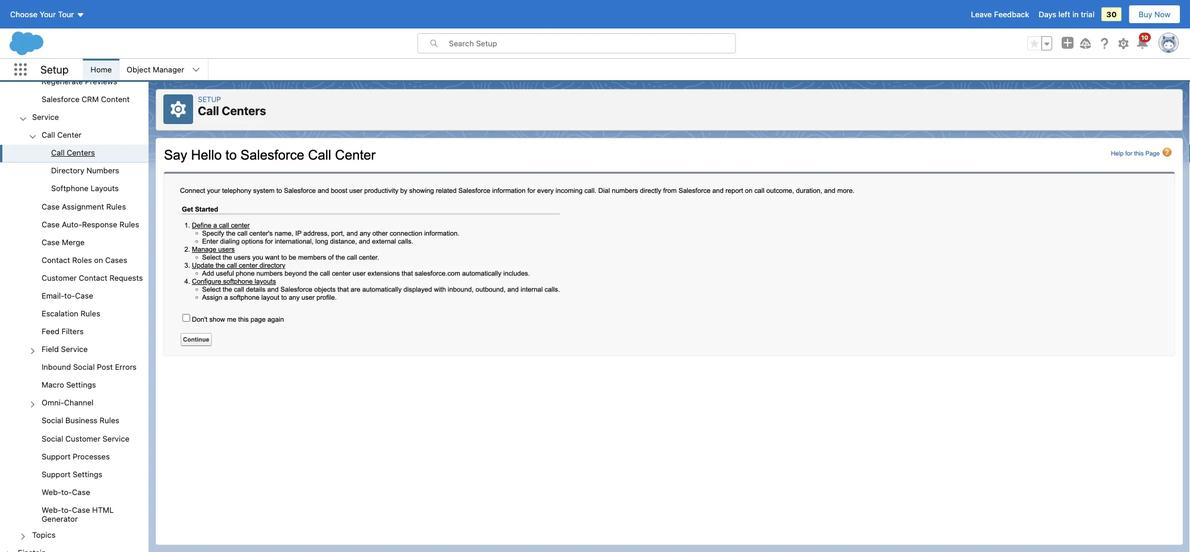 Task type: locate. For each thing, give the bounding box(es) containing it.
rules right response at the left
[[119, 220, 139, 229]]

call for call centers
[[51, 148, 65, 157]]

rules down layouts
[[106, 202, 126, 211]]

1 vertical spatial service
[[61, 345, 88, 354]]

case assignment rules link
[[42, 202, 126, 213]]

inbound social post errors
[[42, 363, 137, 372]]

web- down web-to-case link at bottom
[[42, 506, 61, 515]]

field service link
[[42, 345, 88, 356]]

0 vertical spatial support
[[42, 452, 71, 461]]

omni-
[[42, 399, 64, 408]]

service up processes
[[103, 434, 129, 443]]

social for business
[[42, 417, 63, 425]]

home
[[91, 65, 112, 74]]

case auto-response rules
[[42, 220, 139, 229]]

1 vertical spatial call
[[42, 130, 55, 139]]

service down salesforce
[[32, 113, 59, 121]]

setup call centers
[[198, 95, 266, 118]]

web- inside web-to-case html generator
[[42, 506, 61, 515]]

social down omni-
[[42, 417, 63, 425]]

support processes
[[42, 452, 110, 461]]

setup for setup call centers
[[198, 95, 221, 103]]

case merge
[[42, 238, 85, 247]]

call down call center link
[[51, 148, 65, 157]]

Search Setup text field
[[449, 34, 736, 53]]

2 support from the top
[[42, 470, 71, 479]]

group
[[0, 0, 149, 545], [0, 0, 149, 109], [1028, 36, 1053, 51], [0, 127, 149, 527], [0, 145, 149, 198]]

assignment
[[62, 202, 104, 211]]

email-to-case
[[42, 291, 93, 300]]

contact down on
[[79, 273, 107, 282]]

macro settings link
[[42, 381, 96, 392]]

now
[[1155, 10, 1171, 19]]

centers
[[222, 104, 266, 118], [67, 148, 95, 157]]

call
[[198, 104, 219, 118], [42, 130, 55, 139], [51, 148, 65, 157]]

1 vertical spatial web-
[[42, 506, 61, 515]]

case down softphone
[[42, 202, 60, 211]]

1 vertical spatial centers
[[67, 148, 95, 157]]

contact roles on cases
[[42, 256, 127, 265]]

0 horizontal spatial setup
[[40, 63, 69, 76]]

center
[[57, 130, 82, 139]]

customer down social business rules link
[[65, 434, 101, 443]]

0 vertical spatial call
[[198, 104, 219, 118]]

social
[[73, 363, 95, 372], [42, 417, 63, 425], [42, 434, 63, 443]]

settings
[[66, 381, 96, 390], [73, 470, 102, 479]]

cases
[[105, 256, 127, 265]]

0 vertical spatial to-
[[64, 291, 75, 300]]

support
[[42, 452, 71, 461], [42, 470, 71, 479]]

case left the merge
[[42, 238, 60, 247]]

buy now
[[1139, 10, 1171, 19]]

customer contact requests
[[42, 273, 143, 282]]

1 vertical spatial settings
[[73, 470, 102, 479]]

support for support processes
[[42, 452, 71, 461]]

object manager link
[[120, 59, 191, 80]]

contact roles on cases link
[[42, 256, 127, 266]]

1 web- from the top
[[42, 488, 61, 497]]

to- inside web-to-case html generator
[[61, 506, 72, 515]]

service down filters
[[61, 345, 88, 354]]

0 horizontal spatial centers
[[67, 148, 95, 157]]

setup
[[40, 63, 69, 76], [198, 95, 221, 103]]

settings for support settings
[[73, 470, 102, 479]]

customer
[[42, 273, 77, 282], [65, 434, 101, 443]]

customer contact requests link
[[42, 273, 143, 284]]

service tree item
[[0, 109, 149, 527]]

business
[[65, 417, 98, 425]]

buy now button
[[1129, 5, 1181, 24]]

settings down processes
[[73, 470, 102, 479]]

setup inside 'setup call centers'
[[198, 95, 221, 103]]

support up web-to-case
[[42, 470, 71, 479]]

1 support from the top
[[42, 452, 71, 461]]

post
[[97, 363, 113, 372]]

social for customer
[[42, 434, 63, 443]]

rules
[[106, 202, 126, 211], [119, 220, 139, 229], [81, 309, 100, 318], [100, 417, 119, 425]]

0 horizontal spatial service
[[32, 113, 59, 121]]

contact
[[42, 256, 70, 265], [79, 273, 107, 282]]

contact down "case merge" 'link'
[[42, 256, 70, 265]]

days left in trial
[[1039, 10, 1095, 19]]

tour
[[58, 10, 74, 19]]

0 vertical spatial web-
[[42, 488, 61, 497]]

case
[[42, 202, 60, 211], [42, 220, 60, 229], [42, 238, 60, 247], [75, 291, 93, 300], [72, 488, 90, 497], [72, 506, 90, 515]]

1 vertical spatial support
[[42, 470, 71, 479]]

case assignment rules
[[42, 202, 126, 211]]

field service
[[42, 345, 88, 354]]

social business rules link
[[42, 417, 119, 427]]

to- for email-to-case
[[64, 291, 75, 300]]

feed filters
[[42, 327, 84, 336]]

salesforce crm content link
[[42, 95, 130, 105]]

escalation rules link
[[42, 309, 100, 320]]

1 horizontal spatial contact
[[79, 273, 107, 282]]

1 vertical spatial to-
[[61, 488, 72, 497]]

directory
[[51, 166, 84, 175]]

numbers
[[87, 166, 119, 175]]

to- down support settings link
[[61, 488, 72, 497]]

0 vertical spatial centers
[[222, 104, 266, 118]]

settings up channel
[[66, 381, 96, 390]]

case left auto-
[[42, 220, 60, 229]]

2 vertical spatial service
[[103, 434, 129, 443]]

service link
[[32, 113, 59, 123]]

regenerate previews link
[[42, 77, 117, 88]]

call inside 'tree item'
[[51, 148, 65, 157]]

2 vertical spatial call
[[51, 148, 65, 157]]

customer up 'email-'
[[42, 273, 77, 282]]

group containing call center
[[0, 127, 149, 527]]

0 vertical spatial setup
[[40, 63, 69, 76]]

feed filters link
[[42, 327, 84, 338]]

0 vertical spatial service
[[32, 113, 59, 121]]

web- down support settings link
[[42, 488, 61, 497]]

to- for web-to-case
[[61, 488, 72, 497]]

requests
[[110, 273, 143, 282]]

1 horizontal spatial setup
[[198, 95, 221, 103]]

1 vertical spatial setup
[[198, 95, 221, 103]]

to- up escalation rules
[[64, 291, 75, 300]]

topics link
[[32, 531, 56, 542]]

case down support settings link
[[72, 488, 90, 497]]

web-to-case
[[42, 488, 90, 497]]

on
[[94, 256, 103, 265]]

softphone
[[51, 184, 89, 193]]

social left the post
[[73, 363, 95, 372]]

support up support settings
[[42, 452, 71, 461]]

1 vertical spatial social
[[42, 417, 63, 425]]

0 horizontal spatial contact
[[42, 256, 70, 265]]

macro
[[42, 381, 64, 390]]

previews
[[85, 77, 117, 86]]

support settings
[[42, 470, 102, 479]]

1 horizontal spatial centers
[[222, 104, 266, 118]]

support settings link
[[42, 470, 102, 481]]

social up support processes at the bottom
[[42, 434, 63, 443]]

case auto-response rules link
[[42, 220, 139, 231]]

call down setup link
[[198, 104, 219, 118]]

inbound social post errors link
[[42, 363, 137, 374]]

2 horizontal spatial service
[[103, 434, 129, 443]]

0 vertical spatial settings
[[66, 381, 96, 390]]

2 web- from the top
[[42, 506, 61, 515]]

call down service "link"
[[42, 130, 55, 139]]

web-
[[42, 488, 61, 497], [42, 506, 61, 515]]

2 vertical spatial social
[[42, 434, 63, 443]]

to- down web-to-case link at bottom
[[61, 506, 72, 515]]

case left html
[[72, 506, 90, 515]]

2 vertical spatial to-
[[61, 506, 72, 515]]

social customer service link
[[42, 434, 129, 445]]



Task type: describe. For each thing, give the bounding box(es) containing it.
salesforce
[[42, 95, 80, 104]]

in
[[1073, 10, 1079, 19]]

roles
[[72, 256, 92, 265]]

choose your tour
[[10, 10, 74, 19]]

call inside 'setup call centers'
[[198, 104, 219, 118]]

merge
[[62, 238, 85, 247]]

escalation rules
[[42, 309, 100, 318]]

regenerate previews
[[42, 77, 117, 86]]

field
[[42, 345, 59, 354]]

social customer service
[[42, 434, 129, 443]]

html
[[92, 506, 114, 515]]

response
[[82, 220, 117, 229]]

1 vertical spatial customer
[[65, 434, 101, 443]]

your
[[40, 10, 56, 19]]

manager
[[153, 65, 184, 74]]

topics
[[32, 531, 56, 540]]

channel
[[64, 399, 94, 408]]

centers inside 'setup call centers'
[[222, 104, 266, 118]]

case merge link
[[42, 238, 85, 248]]

crm
[[82, 95, 99, 104]]

processes
[[73, 452, 110, 461]]

generator
[[42, 515, 78, 524]]

social business rules
[[42, 417, 119, 425]]

feedback
[[995, 10, 1030, 19]]

case inside web-to-case html generator
[[72, 506, 90, 515]]

filters
[[62, 327, 84, 336]]

call centers link
[[51, 148, 95, 159]]

call centers
[[51, 148, 95, 157]]

centers inside 'tree item'
[[67, 148, 95, 157]]

10
[[1142, 34, 1149, 41]]

leave feedback link
[[972, 10, 1030, 19]]

left
[[1059, 10, 1071, 19]]

30
[[1107, 10, 1117, 19]]

directory numbers link
[[51, 166, 119, 177]]

softphone layouts link
[[51, 184, 119, 195]]

errors
[[115, 363, 137, 372]]

salesforce crm content
[[42, 95, 130, 104]]

content
[[101, 95, 130, 104]]

object manager
[[127, 65, 184, 74]]

leave feedback
[[972, 10, 1030, 19]]

choose
[[10, 10, 38, 19]]

softphone layouts
[[51, 184, 119, 193]]

email-
[[42, 291, 64, 300]]

macro settings
[[42, 381, 96, 390]]

0 vertical spatial customer
[[42, 273, 77, 282]]

support processes link
[[42, 452, 110, 463]]

call for call center
[[42, 130, 55, 139]]

0 vertical spatial contact
[[42, 256, 70, 265]]

home link
[[83, 59, 119, 80]]

leave
[[972, 10, 992, 19]]

feed
[[42, 327, 59, 336]]

case inside 'link'
[[42, 238, 60, 247]]

10 button
[[1136, 33, 1152, 51]]

buy
[[1139, 10, 1153, 19]]

layouts
[[91, 184, 119, 193]]

object
[[127, 65, 151, 74]]

to- for web-to-case html generator
[[61, 506, 72, 515]]

inbound
[[42, 363, 71, 372]]

1 vertical spatial contact
[[79, 273, 107, 282]]

call center
[[42, 130, 82, 139]]

web-to-case html generator
[[42, 506, 114, 524]]

call center tree item
[[0, 127, 149, 198]]

escalation
[[42, 309, 78, 318]]

email-to-case link
[[42, 291, 93, 302]]

directory numbers
[[51, 166, 119, 175]]

web- for web-to-case html generator
[[42, 506, 61, 515]]

0 vertical spatial social
[[73, 363, 95, 372]]

regenerate
[[42, 77, 83, 86]]

setup link
[[198, 95, 221, 103]]

setup for setup
[[40, 63, 69, 76]]

call centers tree item
[[0, 145, 149, 163]]

days
[[1039, 10, 1057, 19]]

case down customer contact requests link
[[75, 291, 93, 300]]

web-to-case link
[[42, 488, 90, 499]]

support for support settings
[[42, 470, 71, 479]]

rules up filters
[[81, 309, 100, 318]]

call center link
[[42, 130, 82, 141]]

web-to-case html generator link
[[42, 506, 149, 524]]

group containing call centers
[[0, 145, 149, 198]]

rules right business
[[100, 417, 119, 425]]

web- for web-to-case
[[42, 488, 61, 497]]

omni-channel
[[42, 399, 94, 408]]

trial
[[1081, 10, 1095, 19]]

choose your tour button
[[10, 5, 85, 24]]

omni-channel link
[[42, 399, 94, 409]]

auto-
[[62, 220, 82, 229]]

1 horizontal spatial service
[[61, 345, 88, 354]]

settings for macro settings
[[66, 381, 96, 390]]



Task type: vqa. For each thing, say whether or not it's contained in the screenshot.
Email-to-Case link
yes



